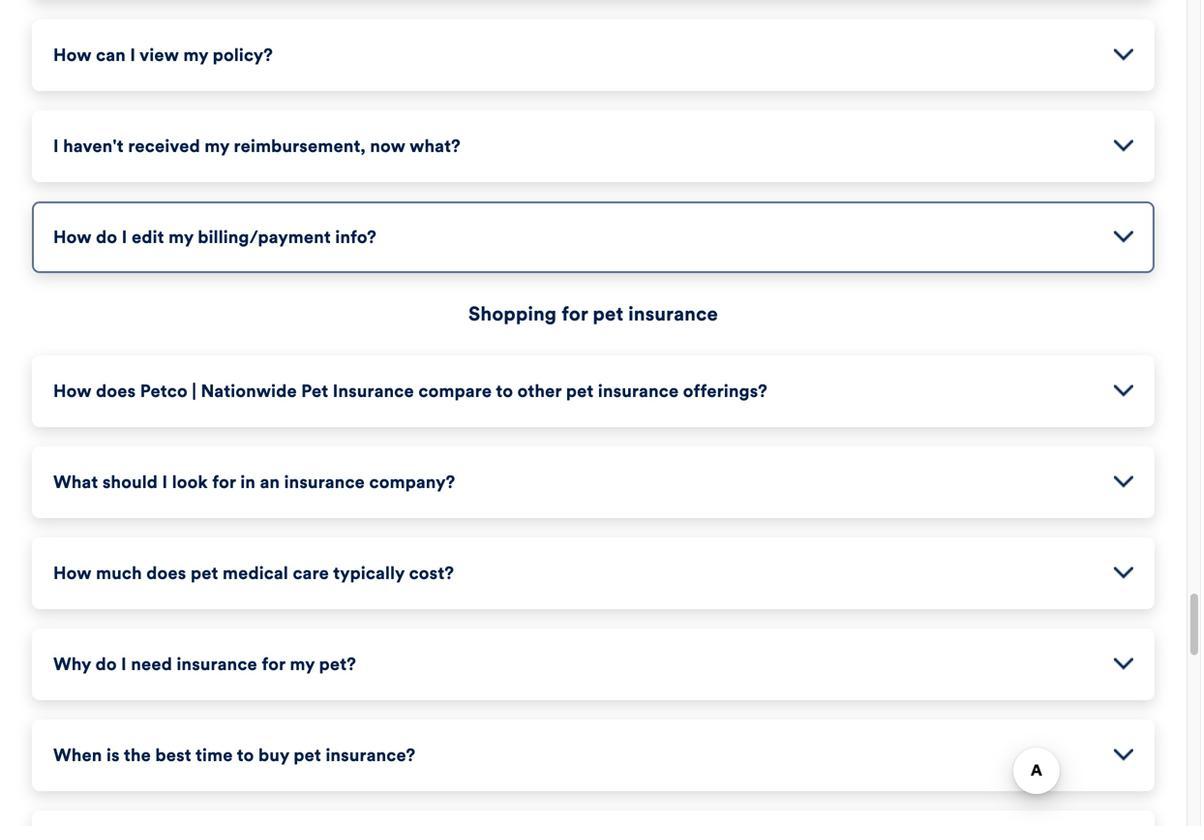 Task type: locate. For each thing, give the bounding box(es) containing it.
heading
[[34, 812, 1153, 826]]

insurance
[[629, 302, 718, 326]]

shopping for pet insurance
[[469, 302, 718, 326]]



Task type: describe. For each thing, give the bounding box(es) containing it.
pet
[[593, 302, 624, 326]]

shopping
[[469, 302, 557, 326]]

for
[[562, 302, 588, 326]]



Task type: vqa. For each thing, say whether or not it's contained in the screenshot.
shopping
yes



